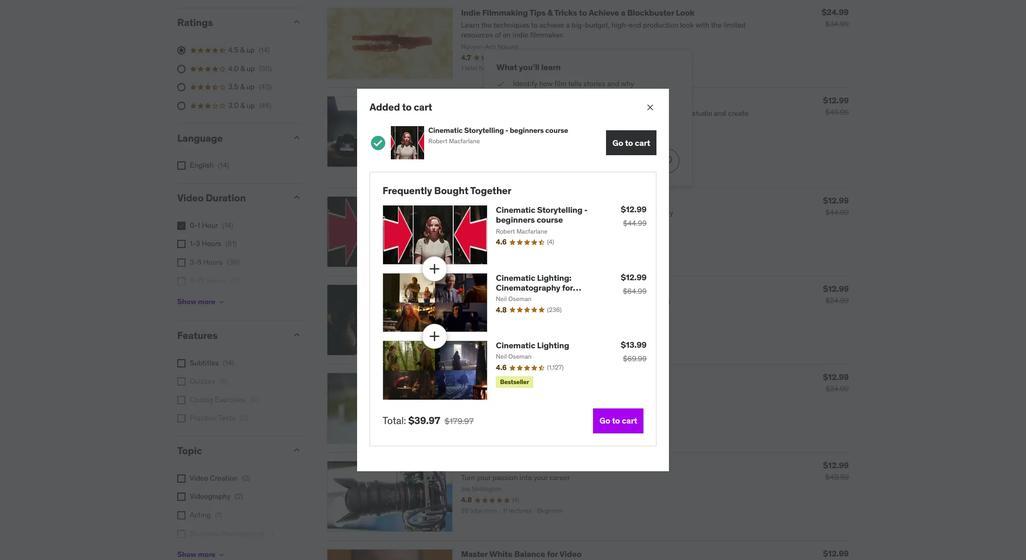 Task type: vqa. For each thing, say whether or not it's contained in the screenshot.


Task type: locate. For each thing, give the bounding box(es) containing it.
xsmall image for 0-
[[177, 222, 186, 230]]

$179.97
[[444, 416, 474, 427]]

3 small image from the top
[[292, 445, 302, 456]]

lectures
[[508, 242, 530, 250]]

1 vertical spatial (0)
[[250, 395, 259, 405]]

lighting
[[537, 341, 569, 351]]

video duration
[[177, 192, 246, 204]]

small image
[[292, 17, 302, 27], [292, 330, 302, 340]]

how right learn
[[481, 208, 495, 218]]

added
[[370, 101, 400, 113]]

1 & from the top
[[240, 45, 245, 55]]

cinematic lighting: cinematography for drama
[[496, 273, 573, 303]]

0 vertical spatial development
[[221, 529, 264, 539]]

1 vertical spatial show more button
[[177, 545, 226, 561]]

0 horizontal spatial (4)
[[512, 231, 519, 239]]

4.6 up 35
[[461, 231, 472, 240]]

1 horizontal spatial go
[[612, 138, 623, 148]]

(4) inside the added to cart dialog
[[547, 238, 554, 246]]

robert
[[428, 137, 447, 145], [461, 221, 480, 228], [496, 227, 515, 235]]

1 vertical spatial more
[[198, 551, 215, 560]]

and
[[607, 79, 619, 88]]

0 horizontal spatial $12.99 $44.99
[[621, 204, 647, 228]]

development down business development (1)
[[213, 548, 257, 557]]

0 horizontal spatial $44.99
[[623, 219, 647, 228]]

1 vertical spatial film
[[598, 93, 611, 102]]

used
[[513, 128, 529, 137]]

0-
[[190, 221, 197, 230]]

8
[[503, 242, 506, 250]]

0 vertical spatial cart
[[414, 101, 432, 113]]

how down learn
[[539, 79, 553, 88]]

0 vertical spatial film
[[554, 79, 566, 88]]

cinematography
[[496, 283, 560, 293]]

how inside cinematic storytelling - beginners course learn how filmmakers choose the best camera angles to tell story robert macfarlane
[[481, 208, 495, 218]]

xsmall image for videography
[[177, 493, 186, 502]]

show more for topic
[[177, 551, 215, 560]]

beginners up 8 lectures
[[496, 215, 535, 225]]

1 vertical spatial video
[[190, 474, 208, 483]]

- left used
[[505, 126, 508, 135]]

2 small image from the top
[[292, 192, 302, 203]]

$44.99 inside the added to cart dialog
[[623, 219, 647, 228]]

show more button down business
[[177, 545, 226, 561]]

3 up from the top
[[246, 82, 255, 92]]

2 horizontal spatial macfarlane
[[516, 227, 547, 235]]

show down '6-'
[[177, 297, 196, 307]]

35
[[461, 242, 468, 250]]

neil up bestseller
[[496, 353, 507, 361]]

up left (45)
[[247, 101, 255, 110]]

show more for video duration
[[177, 297, 215, 307]]

- up choose
[[549, 196, 553, 206]]

& right 3.5
[[240, 82, 245, 92]]

4 up from the top
[[247, 101, 255, 110]]

neil up the 4.8
[[496, 295, 507, 303]]

2 small image from the top
[[292, 330, 302, 340]]

beginners
[[510, 126, 544, 135], [554, 196, 594, 206], [496, 215, 535, 225]]

hours right the 6
[[203, 258, 223, 267]]

stories
[[583, 79, 605, 88]]

2 show more from the top
[[177, 551, 215, 560]]

6
[[197, 258, 201, 267]]

lighting:
[[537, 273, 571, 283]]

small image
[[292, 132, 302, 143], [292, 192, 302, 203], [292, 445, 302, 456]]

more down business
[[198, 551, 215, 560]]

(35)
[[259, 64, 272, 73]]

0 horizontal spatial film
[[554, 79, 566, 88]]

0 vertical spatial how
[[539, 79, 553, 88]]

xsmall image for english
[[177, 162, 186, 170]]

robert down learn
[[461, 221, 480, 228]]

6-17 hours (31)
[[190, 276, 241, 286]]

2 show from the top
[[177, 551, 196, 560]]

show
[[177, 297, 196, 307], [177, 551, 196, 560]]

macfarlane up lectures
[[516, 227, 547, 235]]

videography
[[190, 492, 231, 502]]

storytelling
[[464, 126, 504, 135], [502, 196, 548, 206], [537, 205, 582, 215]]

subtitles
[[190, 358, 219, 368]]

oseman down cinematic lighting link in the bottom of the page
[[508, 353, 531, 361]]

film inside the be able to breakdown any film into individual techniques understand what cinematic language has been used
[[598, 93, 611, 102]]

oseman down cinematography
[[508, 295, 531, 303]]

cinematic storytelling - beginners course image
[[391, 126, 424, 160]]

2 horizontal spatial robert
[[496, 227, 515, 235]]

film left tells
[[554, 79, 566, 88]]

1 vertical spatial cart
[[635, 138, 650, 148]]

1 show from the top
[[177, 297, 196, 307]]

1 vertical spatial show
[[177, 551, 196, 560]]

&
[[240, 45, 245, 55], [240, 64, 245, 73], [240, 82, 245, 92], [240, 101, 245, 110]]

17
[[197, 276, 204, 286]]

to inside cinematic storytelling - beginners course learn how filmmakers choose the best camera angles to tell story robert macfarlane
[[637, 208, 643, 218]]

236 reviews element
[[547, 306, 562, 315]]

4 reviews element up 8 lectures
[[512, 231, 519, 240]]

cinematic storytelling - beginners course robert macfarlane down be
[[428, 126, 568, 145]]

ratings
[[177, 16, 213, 29]]

0 vertical spatial show more button
[[177, 292, 226, 313]]

1 small image from the top
[[292, 132, 302, 143]]

cinematic lighting: cinematography for drama link
[[496, 273, 581, 303]]

xsmall image
[[177, 162, 186, 170], [177, 222, 186, 230], [177, 493, 186, 502], [217, 551, 226, 560]]

1 horizontal spatial $44.99
[[825, 208, 849, 217]]

(31)
[[229, 276, 241, 286]]

0 horizontal spatial -
[[505, 126, 508, 135]]

3
[[196, 239, 200, 249]]

video for video creation (2)
[[190, 474, 208, 483]]

2 & from the top
[[240, 64, 245, 73]]

1 vertical spatial (2)
[[235, 492, 243, 502]]

storytelling up filmmakers
[[502, 196, 548, 206]]

& for 3.0
[[240, 101, 245, 110]]

0 vertical spatial small image
[[292, 132, 302, 143]]

(2) right creation
[[242, 474, 250, 483]]

learn
[[541, 62, 561, 72]]

development up career development at the bottom left of the page
[[221, 529, 264, 539]]

hours right 3 in the left top of the page
[[202, 239, 221, 249]]

1 up from the top
[[246, 45, 255, 55]]

show down business
[[177, 551, 196, 560]]

up right 4.5
[[246, 45, 255, 55]]

4 & from the top
[[240, 101, 245, 110]]

1 vertical spatial how
[[481, 208, 495, 218]]

(1)
[[215, 511, 222, 520], [269, 529, 276, 539]]

2 vertical spatial cart
[[622, 416, 637, 426]]

added to cart dialog
[[357, 89, 669, 472]]

1 vertical spatial development
[[213, 548, 257, 557]]

2 oseman from the top
[[508, 353, 531, 361]]

1 vertical spatial cinematic storytelling - beginners course robert macfarlane
[[496, 205, 588, 235]]

(4) down choose
[[547, 238, 554, 246]]

0 vertical spatial $44.99
[[825, 208, 849, 217]]

show more button for video duration
[[177, 292, 226, 313]]

small image for language
[[292, 132, 302, 143]]

17+ hours
[[190, 295, 222, 304]]

1 horizontal spatial how
[[539, 79, 553, 88]]

(2) down creation
[[235, 492, 243, 502]]

1 vertical spatial beginners
[[554, 196, 594, 206]]

2 neil from the top
[[496, 353, 507, 361]]

0 horizontal spatial (0)
[[219, 377, 228, 386]]

beginners up best
[[554, 196, 594, 206]]

$12.99 $44.99 inside the added to cart dialog
[[621, 204, 647, 228]]

cinematic
[[428, 126, 463, 135], [461, 196, 500, 206], [496, 205, 535, 215], [496, 273, 535, 283], [496, 341, 535, 351]]

4.8
[[496, 306, 507, 315]]

& right 4.5
[[240, 45, 245, 55]]

(236)
[[547, 306, 562, 314]]

development
[[221, 529, 264, 539], [213, 548, 257, 557]]

cinematic inside cinematic storytelling - beginners course learn how filmmakers choose the best camera angles to tell story robert macfarlane
[[461, 196, 500, 206]]

1 vertical spatial small image
[[292, 192, 302, 203]]

beginners down techniques
[[510, 126, 544, 135]]

- left camera
[[584, 205, 588, 215]]

cinematic
[[571, 118, 602, 127]]

small image for video duration
[[292, 192, 302, 203]]

1 horizontal spatial (4)
[[547, 238, 554, 246]]

3 & from the top
[[240, 82, 245, 92]]

frequently
[[383, 185, 432, 197]]

able
[[524, 93, 538, 102]]

0 vertical spatial cinematic storytelling - beginners course robert macfarlane
[[428, 126, 568, 145]]

4.6 left lectures
[[496, 238, 507, 247]]

(14) right english
[[218, 161, 229, 170]]

$69.99
[[623, 355, 647, 364]]

2 up from the top
[[247, 64, 255, 73]]

0 horizontal spatial how
[[481, 208, 495, 218]]

be able to breakdown any film into individual techniques understand what cinematic language has been used
[[513, 93, 665, 137]]

robert inside cinematic storytelling - beginners course learn how filmmakers choose the best camera angles to tell story robert macfarlane
[[461, 221, 480, 228]]

robert right cinematic storytelling - beginners course image
[[428, 137, 447, 145]]

0 vertical spatial more
[[198, 297, 215, 307]]

career development
[[190, 548, 257, 557]]

17+
[[190, 295, 201, 304]]

career
[[190, 548, 211, 557]]

up left (40)
[[246, 82, 255, 92]]

1 vertical spatial $44.99
[[623, 219, 647, 228]]

1 vertical spatial show more
[[177, 551, 215, 560]]

xsmall image
[[496, 79, 505, 89], [177, 240, 186, 249], [177, 259, 186, 267], [177, 277, 186, 286], [217, 298, 226, 307], [177, 359, 186, 368], [177, 378, 186, 386], [177, 396, 186, 405], [177, 415, 186, 423], [177, 475, 186, 483], [177, 512, 186, 520], [177, 530, 186, 539]]

hours right 17 on the left
[[206, 276, 225, 286]]

course left the cinematic
[[545, 126, 568, 135]]

0 horizontal spatial go
[[599, 416, 610, 426]]

topic button
[[177, 445, 283, 457]]

& for 4.0
[[240, 64, 245, 73]]

macfarlane
[[449, 137, 480, 145], [482, 221, 513, 228], [516, 227, 547, 235]]

course up camera
[[595, 196, 622, 206]]

cinematic up bestseller
[[496, 341, 535, 351]]

show more button down 17 on the left
[[177, 292, 226, 313]]

film right any
[[598, 93, 611, 102]]

2 show more button from the top
[[177, 545, 226, 561]]

storytelling left used
[[464, 126, 504, 135]]

robert up 8 at the top
[[496, 227, 515, 235]]

breakdown
[[548, 93, 584, 102]]

xsmall image left videography
[[177, 493, 186, 502]]

for
[[562, 283, 573, 293]]

4.5 & up (14)
[[228, 45, 270, 55]]

(4) up 8 lectures
[[512, 231, 519, 239]]

total
[[470, 242, 482, 250]]

small image for features
[[292, 330, 302, 340]]

show for topic
[[177, 551, 196, 560]]

(14)
[[259, 45, 270, 55], [218, 161, 229, 170], [222, 221, 233, 230], [223, 358, 234, 368]]

1 more from the top
[[198, 297, 215, 307]]

0 vertical spatial small image
[[292, 17, 302, 27]]

1 vertical spatial go
[[599, 416, 610, 426]]

cinematic down together
[[496, 205, 535, 215]]

show more down business
[[177, 551, 215, 560]]

more down 17 on the left
[[198, 297, 215, 307]]

1 horizontal spatial (1)
[[269, 529, 276, 539]]

(4)
[[512, 231, 519, 239], [547, 238, 554, 246]]

0 vertical spatial (1)
[[215, 511, 222, 520]]

cinematic up drama
[[496, 273, 535, 283]]

hours for 6-17 hours
[[206, 276, 225, 286]]

2 more from the top
[[198, 551, 215, 560]]

4.6 for cinematic lighting
[[496, 363, 507, 373]]

0 vertical spatial oseman
[[508, 295, 531, 303]]

cinematic storytelling - beginners course link
[[461, 196, 622, 206], [496, 205, 588, 225]]

ratings button
[[177, 16, 283, 29]]

identify
[[513, 79, 537, 88]]

1 horizontal spatial film
[[598, 93, 611, 102]]

storytelling inside cinematic storytelling - beginners course learn how filmmakers choose the best camera angles to tell story robert macfarlane
[[502, 196, 548, 206]]

(14) right subtitles
[[223, 358, 234, 368]]

total:
[[383, 415, 406, 427]]

macfarlane inside cinematic storytelling - beginners course learn how filmmakers choose the best camera angles to tell story robert macfarlane
[[482, 221, 513, 228]]

cinematic storytelling - beginners course robert macfarlane
[[428, 126, 568, 145], [496, 205, 588, 235]]

xsmall image right career
[[217, 551, 226, 560]]

4 reviews element down choose
[[547, 238, 554, 247]]

1 vertical spatial course
[[595, 196, 622, 206]]

xsmall image left 0-
[[177, 222, 186, 230]]

0 vertical spatial show more
[[177, 297, 215, 307]]

language
[[604, 118, 634, 127]]

4.6 up bestseller
[[496, 363, 507, 373]]

6-
[[190, 276, 197, 286]]

1 vertical spatial small image
[[292, 330, 302, 340]]

& right 3.0
[[240, 101, 245, 110]]

tells
[[568, 79, 582, 88]]

hours for 1-3 hours
[[202, 239, 221, 249]]

added to cart
[[370, 101, 432, 113]]

video up videography
[[190, 474, 208, 483]]

up left (35)
[[247, 64, 255, 73]]

3-
[[190, 258, 197, 267]]

1 small image from the top
[[292, 17, 302, 27]]

0 vertical spatial neil
[[496, 295, 507, 303]]

1 horizontal spatial macfarlane
[[482, 221, 513, 228]]

cinematic up learn
[[461, 196, 500, 206]]

film
[[554, 79, 566, 88], [598, 93, 611, 102]]

story
[[657, 208, 673, 218]]

tell
[[645, 208, 655, 218]]

(4) for the right 4 reviews element
[[547, 238, 554, 246]]

1 show more button from the top
[[177, 292, 226, 313]]

more for topic
[[198, 551, 215, 560]]

course up 'beginner'
[[537, 215, 563, 225]]

1 show more from the top
[[177, 297, 215, 307]]

cinematic storytelling - beginners course robert macfarlane up 'beginner'
[[496, 205, 588, 235]]

video up 0-
[[177, 192, 204, 204]]

cinematic storytelling - beginners course link up choose
[[461, 196, 622, 206]]

2 vertical spatial (0)
[[239, 414, 248, 423]]

2 vertical spatial small image
[[292, 445, 302, 456]]

xsmall image left english
[[177, 162, 186, 170]]

1 oseman from the top
[[508, 295, 531, 303]]

4 reviews element
[[512, 231, 519, 240], [547, 238, 554, 247]]

cinematic inside the cinematic lighting: cinematography for drama
[[496, 273, 535, 283]]

how
[[539, 79, 553, 88], [481, 208, 495, 218]]

cinematic storytelling - beginners course link up 'beginner'
[[496, 205, 588, 225]]

hours right 17+ in the left bottom of the page
[[203, 295, 222, 304]]

0 vertical spatial video
[[177, 192, 204, 204]]

macfarlane down filmmakers
[[482, 221, 513, 228]]

0 vertical spatial go
[[612, 138, 623, 148]]

0 vertical spatial show
[[177, 297, 196, 307]]

1 vertical spatial go to cart button
[[593, 409, 643, 434]]

1 vertical spatial neil
[[496, 353, 507, 361]]

1 vertical spatial (1)
[[269, 529, 276, 539]]

macfarlane up "bought"
[[449, 137, 480, 145]]

(2)
[[242, 474, 250, 483], [235, 492, 243, 502]]

show more down '6-'
[[177, 297, 215, 307]]

1 horizontal spatial robert
[[461, 221, 480, 228]]

into
[[612, 93, 625, 102]]

& right the 4.0
[[240, 64, 245, 73]]

1 horizontal spatial -
[[549, 196, 553, 206]]

1 vertical spatial oseman
[[508, 353, 531, 361]]

4.6
[[461, 231, 472, 240], [496, 238, 507, 247], [496, 363, 507, 373]]



Task type: describe. For each thing, give the bounding box(es) containing it.
techniques
[[513, 103, 549, 113]]

show for video duration
[[177, 297, 196, 307]]

$39.97
[[408, 415, 440, 427]]

cinematic right cinematic storytelling - beginners course image
[[428, 126, 463, 135]]

angles
[[614, 208, 635, 218]]

(4) for the leftmost 4 reviews element
[[512, 231, 519, 239]]

$12.99 for cinematic lighting: cinematography for drama
[[621, 272, 647, 283]]

0 vertical spatial (2)
[[242, 474, 250, 483]]

cart for the added to cart dialog
[[414, 101, 432, 113]]

$12.99 for cinematic storytelling - beginners course
[[621, 204, 647, 215]]

storytelling up 'beginner'
[[537, 205, 582, 215]]

$12.99 $64.99
[[621, 272, 647, 296]]

cinematic inside cinematic lighting neil oseman
[[496, 341, 535, 351]]

4.0
[[228, 64, 239, 73]]

beginner
[[536, 242, 561, 250]]

& for 4.5
[[240, 45, 245, 55]]

cinematic lighting neil oseman
[[496, 341, 569, 361]]

small image for ratings
[[292, 17, 302, 27]]

0 horizontal spatial (1)
[[215, 511, 222, 520]]

- inside cinematic storytelling - beginners course learn how filmmakers choose the best camera angles to tell story robert macfarlane
[[549, 196, 553, 206]]

1-3 hours (61)
[[190, 239, 237, 249]]

together
[[470, 185, 511, 197]]

understand
[[513, 118, 551, 127]]

features button
[[177, 329, 283, 342]]

acting
[[190, 511, 211, 520]]

(40)
[[259, 82, 272, 92]]

acting (1)
[[190, 511, 222, 520]]

1 horizontal spatial 4 reviews element
[[547, 238, 554, 247]]

video creation (2)
[[190, 474, 250, 483]]

(14) right hour
[[222, 221, 233, 230]]

4.5
[[228, 45, 238, 55]]

development for career
[[213, 548, 257, 557]]

2 vertical spatial beginners
[[496, 215, 535, 225]]

be
[[513, 93, 522, 102]]

0 vertical spatial (0)
[[219, 377, 228, 386]]

video for video duration
[[177, 192, 204, 204]]

development for business
[[221, 529, 264, 539]]

features
[[177, 329, 218, 342]]

1 horizontal spatial $12.99 $44.99
[[823, 195, 849, 217]]

(39)
[[227, 258, 240, 267]]

you'll
[[519, 62, 539, 72]]

cinematic lighting link
[[496, 341, 569, 351]]

1-
[[190, 239, 196, 249]]

business development (1)
[[190, 529, 276, 539]]

what
[[553, 118, 569, 127]]

oseman inside cinematic lighting neil oseman
[[508, 353, 531, 361]]

up for 4.0 & up
[[247, 64, 255, 73]]

0 vertical spatial go to cart button
[[606, 131, 656, 156]]

english (14)
[[190, 161, 229, 170]]

0-1 hour (14)
[[190, 221, 233, 230]]

0 horizontal spatial robert
[[428, 137, 447, 145]]

topic
[[177, 445, 202, 457]]

has
[[636, 118, 647, 127]]

1
[[197, 221, 200, 230]]

up for 3.5 & up
[[246, 82, 255, 92]]

beginners inside cinematic storytelling - beginners course learn how filmmakers choose the best camera angles to tell story robert macfarlane
[[554, 196, 594, 206]]

mins
[[484, 242, 497, 250]]

1 vertical spatial go to cart
[[599, 416, 637, 426]]

show more button for topic
[[177, 545, 226, 561]]

any
[[585, 93, 597, 102]]

individual
[[626, 93, 657, 102]]

0 vertical spatial go to cart
[[612, 138, 650, 148]]

english
[[190, 161, 214, 170]]

cart for top go to cart button
[[635, 138, 650, 148]]

3.5 & up (40)
[[228, 82, 272, 92]]

frequently bought together
[[383, 185, 511, 197]]

hour
[[202, 221, 218, 230]]

35 total mins
[[461, 242, 497, 250]]

language
[[177, 132, 223, 144]]

up for 3.0 & up
[[247, 101, 255, 110]]

& for 3.5
[[240, 82, 245, 92]]

bestseller
[[500, 378, 529, 386]]

the
[[559, 208, 570, 218]]

1 neil from the top
[[496, 295, 507, 303]]

drama
[[496, 293, 521, 303]]

0 vertical spatial beginners
[[510, 126, 544, 135]]

duration
[[206, 192, 246, 204]]

$64.99
[[623, 287, 647, 296]]

3-6 hours (39)
[[190, 258, 240, 267]]

4.6 for cinematic storytelling - beginners course
[[496, 238, 507, 247]]

hours for 3-6 hours
[[203, 258, 223, 267]]

what
[[496, 62, 517, 72]]

learn
[[461, 208, 480, 218]]

cinematic storytelling - beginners course link for learn how filmmakers choose the best camera angles to tell story
[[461, 196, 622, 206]]

subtitles (14)
[[190, 358, 234, 368]]

1 horizontal spatial (0)
[[239, 414, 248, 423]]

creation
[[210, 474, 238, 483]]

cinematic storytelling - beginners course learn how filmmakers choose the best camera angles to tell story robert macfarlane
[[461, 196, 673, 228]]

what you'll learn
[[496, 62, 561, 72]]

(61)
[[225, 239, 237, 249]]

2 horizontal spatial -
[[584, 205, 588, 215]]

video duration button
[[177, 192, 283, 204]]

small image for topic
[[292, 445, 302, 456]]

3.0
[[228, 101, 239, 110]]

0 horizontal spatial macfarlane
[[449, 137, 480, 145]]

course inside cinematic storytelling - beginners course learn how filmmakers choose the best camera angles to tell story robert macfarlane
[[595, 196, 622, 206]]

best
[[572, 208, 586, 218]]

wishlist image
[[661, 155, 673, 167]]

more for video duration
[[198, 297, 215, 307]]

up for 4.5 & up
[[246, 45, 255, 55]]

videography (2)
[[190, 492, 243, 502]]

2 horizontal spatial (0)
[[250, 395, 259, 405]]

choose
[[534, 208, 558, 218]]

cinematic storytelling - beginners course link for robert macfarlane
[[496, 205, 588, 225]]

(14) up (35)
[[259, 45, 270, 55]]

close modal image
[[645, 103, 655, 113]]

to inside the be able to breakdown any film into individual techniques understand what cinematic language has been used
[[539, 93, 546, 102]]

2 vertical spatial course
[[537, 215, 563, 225]]

0 horizontal spatial 4 reviews element
[[512, 231, 519, 240]]

$13.99
[[621, 340, 647, 350]]

filmmakers
[[496, 208, 532, 218]]

0 vertical spatial course
[[545, 126, 568, 135]]

neil inside cinematic lighting neil oseman
[[496, 353, 507, 361]]

1127 reviews element
[[547, 364, 564, 373]]

neil oseman
[[496, 295, 531, 303]]

bought
[[434, 185, 468, 197]]

(45)
[[259, 101, 271, 110]]

3.5
[[228, 82, 238, 92]]

8 lectures
[[503, 242, 530, 250]]

identify how film tells stories and why
[[513, 79, 634, 88]]



